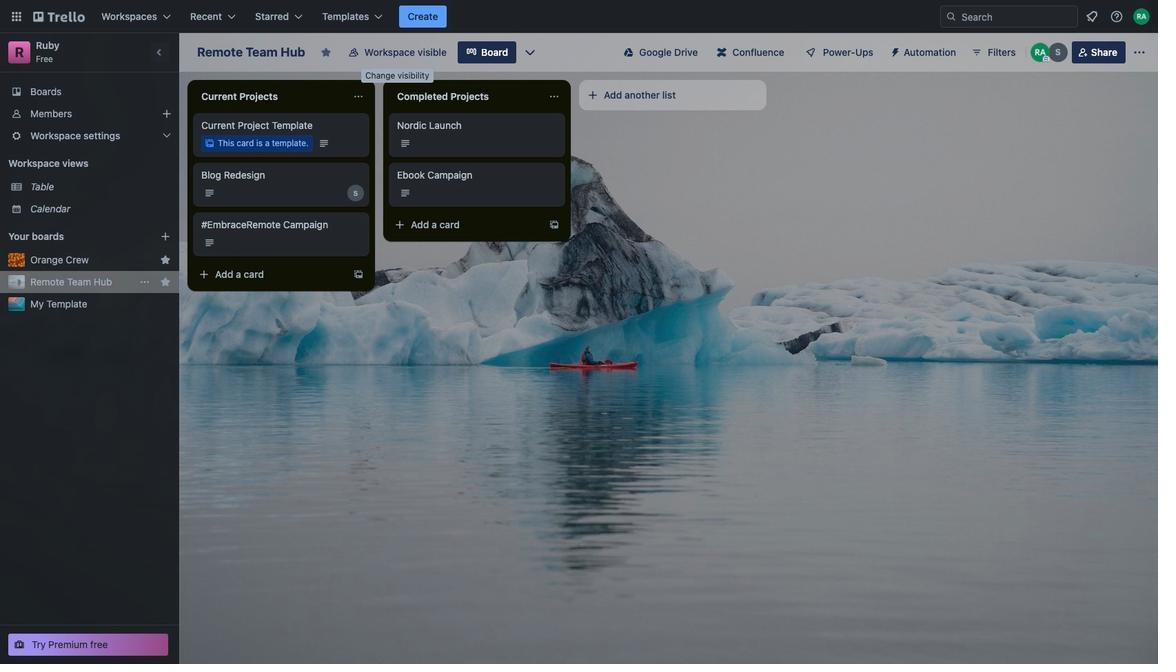 Task type: describe. For each thing, give the bounding box(es) containing it.
show menu image
[[1133, 46, 1147, 59]]

create from template… image
[[549, 219, 560, 230]]

sm image
[[885, 41, 904, 61]]

search image
[[946, 11, 957, 22]]

0 notifications image
[[1084, 8, 1101, 25]]

1 horizontal spatial ruby anderson (rubyanderson7) image
[[1134, 8, 1150, 25]]

2 starred icon image from the top
[[160, 277, 171, 288]]

primary element
[[0, 0, 1159, 33]]

add board image
[[160, 231, 171, 242]]

this member is an admin of this board. image
[[1043, 56, 1050, 62]]

your boards with 3 items element
[[8, 228, 139, 245]]

star or unstar board image
[[320, 47, 332, 58]]

back to home image
[[33, 6, 85, 28]]

workspace navigation collapse icon image
[[150, 43, 170, 62]]

customize views image
[[524, 46, 537, 59]]

1 starred icon image from the top
[[160, 255, 171, 266]]

sunnyupside33 (sunnyupside33) image
[[1049, 43, 1068, 62]]

Board name text field
[[190, 41, 312, 63]]

board actions menu image
[[139, 277, 150, 288]]



Task type: vqa. For each thing, say whether or not it's contained in the screenshot.
Create from template… icon
yes



Task type: locate. For each thing, give the bounding box(es) containing it.
starred icon image down add board "image"
[[160, 255, 171, 266]]

0 horizontal spatial ruby anderson (rubyanderson7) image
[[1031, 43, 1050, 62]]

Search field
[[957, 7, 1078, 26]]

None text field
[[389, 86, 544, 108]]

starred icon image
[[160, 255, 171, 266], [160, 277, 171, 288]]

confluence icon image
[[718, 48, 727, 57]]

sunnyupside33 (sunnyupside33) image
[[348, 185, 364, 201]]

starred icon image right board actions menu image
[[160, 277, 171, 288]]

open information menu image
[[1110, 10, 1124, 23]]

create from template… image
[[353, 269, 364, 280]]

google drive icon image
[[625, 48, 634, 57]]

1 vertical spatial ruby anderson (rubyanderson7) image
[[1031, 43, 1050, 62]]

0 vertical spatial starred icon image
[[160, 255, 171, 266]]

ruby anderson (rubyanderson7) image
[[1134, 8, 1150, 25], [1031, 43, 1050, 62]]

None text field
[[193, 86, 348, 108]]

ruby anderson (rubyanderson7) image right open information menu image
[[1134, 8, 1150, 25]]

ruby anderson (rubyanderson7) image down search field
[[1031, 43, 1050, 62]]

1 vertical spatial starred icon image
[[160, 277, 171, 288]]

0 vertical spatial ruby anderson (rubyanderson7) image
[[1134, 8, 1150, 25]]

tooltip
[[361, 69, 434, 82]]



